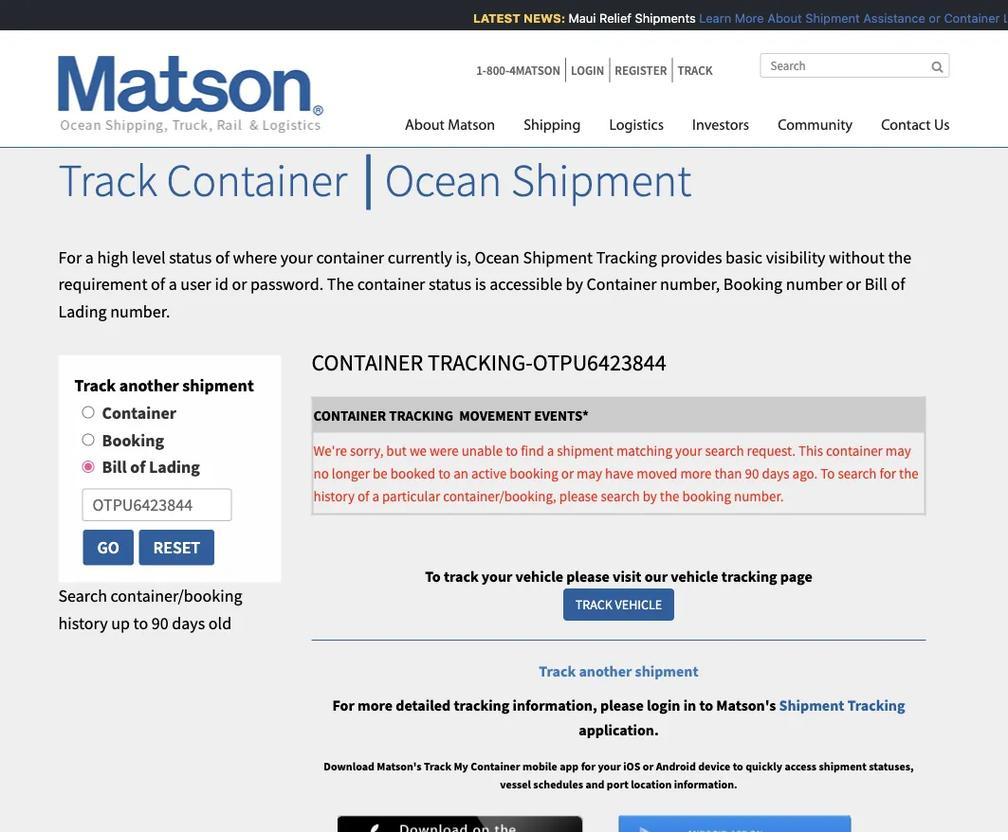 Task type: vqa. For each thing, say whether or not it's contained in the screenshot.
right may
yes



Task type: describe. For each thing, give the bounding box(es) containing it.
container inside download matson's track my container mobile app for your ios or android device to quickly access shipment statuses, vessel schedules and port location information.
[[471, 759, 520, 774]]

tracking inside for a high level status of where your container currently is, ocean shipment tracking provides basic visibility without the requirement of a user id or password. the container status is accessible by container number, booking number or bill of lading number.
[[596, 246, 657, 268]]

of down level
[[151, 274, 165, 295]]

login
[[571, 62, 605, 78]]

shipments
[[630, 11, 691, 25]]

tracking inside for more detailed tracking information, please login in to matson's shipment tracking application.
[[848, 697, 906, 716]]

be
[[373, 465, 388, 483]]

accessible
[[490, 274, 562, 295]]

quickly
[[746, 759, 783, 774]]

2 horizontal spatial search
[[838, 465, 877, 483]]

Enter Bill # text field
[[82, 489, 232, 522]]

shipment inside for more detailed tracking information, please login in to matson's shipment tracking application.
[[779, 697, 845, 716]]

application.
[[579, 721, 659, 740]]

investors
[[693, 119, 750, 134]]

relief
[[595, 11, 627, 25]]

id
[[215, 274, 229, 295]]

1 vertical spatial lading
[[149, 457, 200, 478]]

the
[[327, 274, 354, 295]]

have
[[605, 465, 634, 483]]

currently
[[388, 246, 452, 268]]

provides
[[661, 246, 722, 268]]

to left an
[[438, 465, 451, 483]]

for a high level status of where your container currently is, ocean shipment tracking provides basic visibility without the requirement of a user id or password. the container status is accessible by container number, booking number or bill of lading number.
[[58, 246, 912, 322]]

events*
[[534, 407, 589, 425]]

of right number
[[891, 274, 905, 295]]

active
[[471, 465, 507, 483]]

booked
[[391, 465, 436, 483]]

by inside for a high level status of where your container currently is, ocean shipment tracking provides basic visibility without the requirement of a user id or password. the container status is accessible by container number, booking number or bill of lading number.
[[566, 274, 583, 295]]

more inside we're sorry, but we were unable to find a shipment matching your search request. this container may no longer be booked to an active booking or may have moved more than 90 days ago. to search for the history of a particular container/booking, please search by the booking number.
[[681, 465, 712, 483]]

moved
[[637, 465, 678, 483]]

latest news: maui relief shipments learn more about shipment assistance or container lo
[[468, 11, 1008, 25]]

matson
[[448, 119, 495, 134]]

my
[[454, 759, 468, 774]]

contact
[[881, 119, 931, 134]]

1-
[[476, 62, 487, 78]]

your inside download matson's track my container mobile app for your ios or android device to quickly access shipment statuses, vessel schedules and port location information.
[[598, 759, 621, 774]]

information,
[[513, 697, 597, 716]]

vessel
[[500, 778, 531, 792]]

1 vertical spatial another
[[579, 663, 632, 682]]

statuses,
[[869, 759, 914, 774]]

shipping link
[[510, 109, 595, 148]]

container down the in the top of the page
[[312, 348, 423, 377]]

history inside we're sorry, but we were unable to find a shipment matching your search request. this container may no longer be booked to an active booking or may have moved more than 90 days ago. to search for the history of a particular container/booking, please search by the booking number.
[[314, 488, 355, 506]]

track container │ocean shipment
[[58, 152, 692, 209]]

bill inside for a high level status of where your container currently is, ocean shipment tracking provides basic visibility without the requirement of a user id or password. the container status is accessible by container number, booking number or bill of lading number.
[[865, 274, 888, 295]]

download matson's track my container mobile app for your ios or android device to quickly access shipment statuses, vessel schedules and port location information.
[[324, 759, 914, 792]]

shipment inside we're sorry, but we were unable to find a shipment matching your search request. this container may no longer be booked to an active booking or may have moved more than 90 days ago. to search for the history of a particular container/booking, please search by the booking number.
[[557, 442, 614, 460]]

information.
[[674, 778, 738, 792]]

maui
[[564, 11, 591, 25]]

2 vehicle from the left
[[671, 567, 719, 586]]

search container/booking history up to 90 days old
[[58, 585, 242, 634]]

matching
[[617, 442, 673, 460]]

without
[[829, 246, 885, 268]]

0 vertical spatial tracking
[[722, 567, 778, 586]]

1 vertical spatial the
[[899, 465, 919, 483]]

matson's inside download matson's track my container mobile app for your ios or android device to quickly access shipment statuses, vessel schedules and port location information.
[[377, 759, 422, 774]]

search
[[58, 585, 107, 607]]

app
[[560, 759, 579, 774]]

particular
[[382, 488, 440, 506]]

1 vertical spatial bill
[[102, 457, 127, 478]]

a left high
[[85, 246, 94, 268]]

2 vertical spatial search
[[601, 488, 640, 506]]

find
[[521, 442, 544, 460]]

but
[[386, 442, 407, 460]]

of inside we're sorry, but we were unable to find a shipment matching your search request. this container may no longer be booked to an active booking or may have moved more than 90 days ago. to search for the history of a particular container/booking, please search by the booking number.
[[358, 488, 369, 506]]

2 vertical spatial the
[[660, 488, 680, 506]]

Bill of Lading radio
[[82, 461, 94, 473]]

register link
[[609, 58, 672, 82]]

1 vertical spatial booking
[[683, 488, 731, 506]]

for for for a high level status of where your container currently is, ocean shipment tracking provides basic visibility without the requirement of a user id or password. the container status is accessible by container number, booking number or bill of lading number.
[[58, 246, 82, 268]]

to track your vehicle please visit our vehicle tracking page
[[425, 567, 813, 586]]

number,
[[660, 274, 720, 295]]

search image
[[932, 61, 943, 73]]

latest
[[468, 11, 516, 25]]

to inside search container/booking history up to 90 days old
[[133, 613, 148, 634]]

about matson link
[[405, 109, 510, 148]]

our
[[645, 567, 668, 586]]

4matson
[[510, 62, 561, 78]]

we're sorry, but we were unable to find a shipment matching your search request. this container may no longer be booked to an active booking or may have moved more than 90 days ago. to search for the history of a particular container/booking, please search by the booking number.
[[314, 442, 919, 506]]

assistance
[[858, 11, 921, 25]]

detailed
[[396, 697, 451, 716]]

is,
[[456, 246, 471, 268]]

track vehicle
[[576, 597, 662, 614]]

of up id
[[215, 246, 229, 268]]

1-800-4matson
[[476, 62, 561, 78]]

1 vertical spatial to
[[425, 567, 441, 586]]

requirement
[[58, 274, 148, 295]]

otpu6423844
[[533, 348, 667, 377]]

0 vertical spatial may
[[886, 442, 911, 460]]

history inside search container/booking history up to 90 days old
[[58, 613, 108, 634]]

1 vertical spatial please
[[567, 567, 610, 586]]

login
[[647, 697, 681, 716]]

1 vertical spatial status
[[429, 274, 472, 295]]

logistics
[[609, 119, 664, 134]]

1 vehicle from the left
[[516, 567, 564, 586]]

download
[[324, 759, 375, 774]]

more
[[730, 11, 759, 25]]

container up 'where'
[[166, 152, 347, 209]]

track up high
[[58, 152, 157, 209]]

tracking inside for more detailed tracking information, please login in to matson's shipment tracking application.
[[454, 697, 510, 716]]

a right find on the bottom of page
[[547, 442, 554, 460]]

login link
[[565, 58, 609, 82]]

number. inside we're sorry, but we were unable to find a shipment matching your search request. this container may no longer be booked to an active booking or may have moved more than 90 days ago. to search for the history of a particular container/booking, please search by the booking number.
[[734, 488, 784, 506]]

we're
[[314, 442, 347, 460]]

investors link
[[678, 109, 764, 148]]

visit
[[613, 567, 642, 586]]

ios
[[624, 759, 641, 774]]

container right container "option"
[[102, 402, 176, 424]]

more inside for more detailed tracking information, please login in to matson's shipment tracking application.
[[358, 697, 393, 716]]

community
[[778, 119, 853, 134]]

news:
[[519, 11, 560, 25]]

shipping
[[524, 119, 581, 134]]

for more detailed tracking information, please login in to matson's shipment tracking application.
[[332, 697, 906, 740]]

about inside top menu navigation
[[405, 119, 445, 134]]

longer
[[332, 465, 370, 483]]

lo
[[999, 11, 1008, 25]]

sorry,
[[350, 442, 384, 460]]

for inside we're sorry, but we were unable to find a shipment matching your search request. this container may no longer be booked to an active booking or may have moved more than 90 days ago. to search for the history of a particular container/booking, please search by the booking number.
[[880, 465, 897, 483]]

google play image
[[619, 816, 851, 833]]

track link
[[672, 58, 713, 82]]

1 horizontal spatial search
[[705, 442, 744, 460]]

is
[[475, 274, 486, 295]]

track up container "option"
[[74, 375, 116, 396]]

container inside for a high level status of where your container currently is, ocean shipment tracking provides basic visibility without the requirement of a user id or password. the container status is accessible by container number, booking number or bill of lading number.
[[587, 274, 657, 295]]

1 vertical spatial container
[[357, 274, 425, 295]]

90 inside search container/booking history up to 90 days old
[[152, 613, 169, 634]]

we
[[410, 442, 427, 460]]

apple image
[[338, 816, 584, 833]]



Task type: locate. For each thing, give the bounding box(es) containing it.
1 vertical spatial 90
[[152, 613, 169, 634]]

to right the up
[[133, 613, 148, 634]]

of up enter bill # text box
[[130, 457, 145, 478]]

container inside we're sorry, but we were unable to find a shipment matching your search request. this container may no longer be booked to an active booking or may have moved more than 90 days ago. to search for the history of a particular container/booking, please search by the booking number.
[[826, 442, 883, 460]]

1 vertical spatial number.
[[734, 488, 784, 506]]

bill down without
[[865, 274, 888, 295]]

your up moved
[[675, 442, 702, 460]]

for for for more detailed tracking information, please login in to matson's shipment tracking application.
[[332, 697, 355, 716]]

search down have
[[601, 488, 640, 506]]

800-
[[487, 62, 510, 78]]

0 vertical spatial status
[[169, 246, 212, 268]]

container tracking  movement events*
[[314, 407, 589, 425]]

1 vertical spatial track another shipment
[[539, 663, 699, 682]]

for inside download matson's track my container mobile app for your ios or android device to quickly access shipment statuses, vessel schedules and port location information.
[[581, 759, 596, 774]]

to right device at the bottom right of the page
[[733, 759, 743, 774]]

for inside for a high level status of where your container currently is, ocean shipment tracking provides basic visibility without the requirement of a user id or password. the container status is accessible by container number, booking number or bill of lading number.
[[58, 246, 82, 268]]

0 horizontal spatial for
[[58, 246, 82, 268]]

track vehicle link
[[563, 589, 675, 622]]

shipment
[[182, 375, 254, 396], [557, 442, 614, 460], [635, 663, 699, 682], [819, 759, 867, 774]]

track another shipment link
[[539, 663, 699, 682]]

page
[[781, 567, 813, 586]]

booking inside for a high level status of where your container currently is, ocean shipment tracking provides basic visibility without the requirement of a user id or password. the container status is accessible by container number, booking number or bill of lading number.
[[724, 274, 783, 295]]

for
[[880, 465, 897, 483], [581, 759, 596, 774]]

1 vertical spatial by
[[643, 488, 657, 506]]

blue matson logo with ocean, shipping, truck, rail and logistics written beneath it. image
[[58, 56, 324, 134]]

0 horizontal spatial status
[[169, 246, 212, 268]]

by down moved
[[643, 488, 657, 506]]

1 vertical spatial may
[[577, 465, 603, 483]]

container up sorry,
[[314, 407, 386, 425]]

contact us link
[[867, 109, 950, 148]]

container/booking
[[111, 585, 242, 607]]

search up than
[[705, 442, 744, 460]]

1 vertical spatial days
[[172, 613, 205, 634]]

user
[[181, 274, 211, 295]]

0 vertical spatial tracking
[[596, 246, 657, 268]]

number. inside for a high level status of where your container currently is, ocean shipment tracking provides basic visibility without the requirement of a user id or password. the container status is accessible by container number, booking number or bill of lading number.
[[110, 301, 170, 322]]

learn more about shipment assistance or container lo link
[[694, 11, 1008, 25]]

visibility
[[766, 246, 826, 268]]

0 vertical spatial search
[[705, 442, 744, 460]]

status up user
[[169, 246, 212, 268]]

tracking-
[[428, 348, 533, 377]]

unable
[[462, 442, 503, 460]]

0 vertical spatial the
[[888, 246, 912, 268]]

None button
[[82, 530, 135, 567], [138, 530, 216, 567], [82, 530, 135, 567], [138, 530, 216, 567]]

vehicle
[[615, 597, 662, 614]]

1 horizontal spatial to
[[821, 465, 835, 483]]

container tracking-otpu6423844
[[312, 348, 667, 377]]

vehicle right our
[[671, 567, 719, 586]]

0 vertical spatial number.
[[110, 301, 170, 322]]

0 vertical spatial another
[[119, 375, 179, 396]]

1 horizontal spatial bill
[[865, 274, 888, 295]]

about left matson
[[405, 119, 445, 134]]

0 vertical spatial bill
[[865, 274, 888, 295]]

1 horizontal spatial by
[[643, 488, 657, 506]]

1 horizontal spatial days
[[762, 465, 790, 483]]

1 horizontal spatial track another shipment
[[539, 663, 699, 682]]

or right assistance on the right top
[[924, 11, 936, 25]]

lading down 'requirement'
[[58, 301, 107, 322]]

your right 'track'
[[482, 567, 513, 586]]

0 vertical spatial track another shipment
[[74, 375, 254, 396]]

0 vertical spatial lading
[[58, 301, 107, 322]]

0 horizontal spatial bill
[[102, 457, 127, 478]]

lading up enter bill # text box
[[149, 457, 200, 478]]

90 inside we're sorry, but we were unable to find a shipment matching your search request. this container may no longer be booked to an active booking or may have moved more than 90 days ago. to search for the history of a particular container/booking, please search by the booking number.
[[745, 465, 759, 483]]

of
[[215, 246, 229, 268], [151, 274, 165, 295], [891, 274, 905, 295], [130, 457, 145, 478], [358, 488, 369, 506]]

track inside download matson's track my container mobile app for your ios or android device to quickly access shipment statuses, vessel schedules and port location information.
[[424, 759, 452, 774]]

old
[[209, 613, 232, 634]]

or left have
[[561, 465, 574, 483]]

1 horizontal spatial matson's
[[717, 697, 776, 716]]

1 horizontal spatial history
[[314, 488, 355, 506]]

0 horizontal spatial lading
[[58, 301, 107, 322]]

1 horizontal spatial status
[[429, 274, 472, 295]]

or inside download matson's track my container mobile app for your ios or android device to quickly access shipment statuses, vessel schedules and port location information.
[[643, 759, 654, 774]]

to
[[821, 465, 835, 483], [425, 567, 441, 586]]

Container radio
[[82, 406, 94, 419]]

to inside download matson's track my container mobile app for your ios or android device to quickly access shipment statuses, vessel schedules and port location information.
[[733, 759, 743, 774]]

your up password.
[[281, 246, 313, 268]]

another up bill of lading
[[119, 375, 179, 396]]

0 horizontal spatial vehicle
[[516, 567, 564, 586]]

1 vertical spatial tracking
[[848, 697, 906, 716]]

days down request.
[[762, 465, 790, 483]]

1 vertical spatial history
[[58, 613, 108, 634]]

days inside we're sorry, but we were unable to find a shipment matching your search request. this container may no longer be booked to an active booking or may have moved more than 90 days ago. to search for the history of a particular container/booking, please search by the booking number.
[[762, 465, 790, 483]]

more
[[681, 465, 712, 483], [358, 697, 393, 716]]

0 horizontal spatial tracking
[[454, 697, 510, 716]]

0 horizontal spatial number.
[[110, 301, 170, 322]]

status down is,
[[429, 274, 472, 295]]

1 vertical spatial search
[[838, 465, 877, 483]]

password.
[[251, 274, 324, 295]]

may left have
[[577, 465, 603, 483]]

a
[[85, 246, 94, 268], [169, 274, 177, 295], [547, 442, 554, 460], [372, 488, 379, 506]]

Search search field
[[760, 53, 950, 78]]

your inside for a high level status of where your container currently is, ocean shipment tracking provides basic visibility without the requirement of a user id or password. the container status is accessible by container number, booking number or bill of lading number.
[[281, 246, 313, 268]]

more left than
[[681, 465, 712, 483]]

tracking left provides
[[596, 246, 657, 268]]

track another shipment up for more detailed tracking information, please login in to matson's shipment tracking application.
[[539, 663, 699, 682]]

learn
[[694, 11, 727, 25]]

a left user
[[169, 274, 177, 295]]

please right container/booking,
[[560, 488, 598, 506]]

1 vertical spatial for
[[581, 759, 596, 774]]

to
[[506, 442, 518, 460], [438, 465, 451, 483], [133, 613, 148, 634], [700, 697, 714, 716], [733, 759, 743, 774]]

shipment up accessible
[[523, 246, 593, 268]]

or right id
[[232, 274, 247, 295]]

booking down than
[[683, 488, 731, 506]]

bill right bill of lading option
[[102, 457, 127, 478]]

more left detailed at the bottom left of the page
[[358, 697, 393, 716]]

0 horizontal spatial about
[[405, 119, 445, 134]]

booking up bill of lading
[[102, 430, 164, 451]]

1 horizontal spatial about
[[763, 11, 797, 25]]

status
[[169, 246, 212, 268], [429, 274, 472, 295]]

0 horizontal spatial days
[[172, 613, 205, 634]]

Booking radio
[[82, 434, 94, 446]]

device
[[698, 759, 731, 774]]

0 vertical spatial booking
[[724, 274, 783, 295]]

1 horizontal spatial more
[[681, 465, 712, 483]]

days
[[762, 465, 790, 483], [172, 613, 205, 634]]

0 vertical spatial history
[[314, 488, 355, 506]]

please inside for more detailed tracking information, please login in to matson's shipment tracking application.
[[601, 697, 644, 716]]

0 vertical spatial container
[[316, 246, 384, 268]]

0 horizontal spatial search
[[601, 488, 640, 506]]

shipment up search search field
[[801, 11, 855, 25]]

1 horizontal spatial vehicle
[[671, 567, 719, 586]]

0 vertical spatial days
[[762, 465, 790, 483]]

were
[[430, 442, 459, 460]]

0 horizontal spatial booking
[[510, 465, 559, 483]]

to left 'track'
[[425, 567, 441, 586]]

ago.
[[793, 465, 818, 483]]

shipment inside download matson's track my container mobile app for your ios or android device to quickly access shipment statuses, vessel schedules and port location information.
[[819, 759, 867, 774]]

0 vertical spatial please
[[560, 488, 598, 506]]

1 vertical spatial more
[[358, 697, 393, 716]]

0 horizontal spatial by
[[566, 274, 583, 295]]

about right more
[[763, 11, 797, 25]]

a down be
[[372, 488, 379, 506]]

container down currently
[[357, 274, 425, 295]]

0 horizontal spatial tracking
[[596, 246, 657, 268]]

port
[[607, 778, 629, 792]]

0 vertical spatial to
[[821, 465, 835, 483]]

may right this
[[886, 442, 911, 460]]

register
[[615, 62, 667, 78]]

vehicle right 'track'
[[516, 567, 564, 586]]

vehicle
[[516, 567, 564, 586], [671, 567, 719, 586]]

by right accessible
[[566, 274, 583, 295]]

your up port at right bottom
[[598, 759, 621, 774]]

1-800-4matson link
[[476, 58, 565, 82]]

android
[[656, 759, 696, 774]]

1 horizontal spatial tracking
[[722, 567, 778, 586]]

of down longer
[[358, 488, 369, 506]]

tracking up statuses, at bottom right
[[848, 697, 906, 716]]

top menu navigation
[[405, 109, 950, 148]]

to left find on the bottom of page
[[506, 442, 518, 460]]

about matson
[[405, 119, 495, 134]]

no
[[314, 465, 329, 483]]

0 horizontal spatial another
[[119, 375, 179, 396]]

container
[[316, 246, 384, 268], [357, 274, 425, 295], [826, 442, 883, 460]]

lading inside for a high level status of where your container currently is, ocean shipment tracking provides basic visibility without the requirement of a user id or password. the container status is accessible by container number, booking number or bill of lading number.
[[58, 301, 107, 322]]

1 horizontal spatial another
[[579, 663, 632, 682]]

history down 'no'
[[314, 488, 355, 506]]

container
[[939, 11, 995, 25], [166, 152, 347, 209], [587, 274, 657, 295], [312, 348, 423, 377], [102, 402, 176, 424], [314, 407, 386, 425], [471, 759, 520, 774]]

shipment inside for a high level status of where your container currently is, ocean shipment tracking provides basic visibility without the requirement of a user id or password. the container status is accessible by container number, booking number or bill of lading number.
[[523, 246, 593, 268]]

0 horizontal spatial more
[[358, 697, 393, 716]]

1 horizontal spatial booking
[[683, 488, 731, 506]]

0 vertical spatial for
[[880, 465, 897, 483]]

1 horizontal spatial for
[[880, 465, 897, 483]]

basic
[[726, 246, 763, 268]]

ocean
[[475, 246, 520, 268]]

this
[[799, 442, 824, 460]]

booking down find on the bottom of page
[[510, 465, 559, 483]]

0 horizontal spatial to
[[425, 567, 441, 586]]

0 vertical spatial by
[[566, 274, 583, 295]]

history down search
[[58, 613, 108, 634]]

in
[[684, 697, 697, 716]]

an
[[454, 465, 469, 483]]

track left my
[[424, 759, 452, 774]]

1 horizontal spatial number.
[[734, 488, 784, 506]]

by inside we're sorry, but we were unable to find a shipment matching your search request. this container may no longer be booked to an active booking or may have moved more than 90 days ago. to search for the history of a particular container/booking, please search by the booking number.
[[643, 488, 657, 506]]

for inside for more detailed tracking information, please login in to matson's shipment tracking application.
[[332, 697, 355, 716]]

contact us
[[881, 119, 950, 134]]

0 vertical spatial matson's
[[717, 697, 776, 716]]

logistics link
[[595, 109, 678, 148]]

days down container/booking
[[172, 613, 205, 634]]

0 horizontal spatial may
[[577, 465, 603, 483]]

1 horizontal spatial booking
[[724, 274, 783, 295]]

0 vertical spatial 90
[[745, 465, 759, 483]]

and
[[586, 778, 605, 792]]

None search field
[[760, 53, 950, 78]]

bill
[[865, 274, 888, 295], [102, 457, 127, 478]]

1 horizontal spatial may
[[886, 442, 911, 460]]

track up information,
[[539, 663, 576, 682]]

│ocean
[[356, 152, 502, 209]]

days inside search container/booking history up to 90 days old
[[172, 613, 205, 634]]

0 horizontal spatial booking
[[102, 430, 164, 451]]

0 vertical spatial more
[[681, 465, 712, 483]]

please inside we're sorry, but we were unable to find a shipment matching your search request. this container may no longer be booked to an active booking or may have moved more than 90 days ago. to search for the history of a particular container/booking, please search by the booking number.
[[560, 488, 598, 506]]

0 horizontal spatial 90
[[152, 613, 169, 634]]

schedules
[[533, 778, 583, 792]]

2 vertical spatial please
[[601, 697, 644, 716]]

container left lo
[[939, 11, 995, 25]]

for right ago.
[[880, 465, 897, 483]]

or right ios at the right bottom of page
[[643, 759, 654, 774]]

number. down than
[[734, 488, 784, 506]]

2 vertical spatial container
[[826, 442, 883, 460]]

up
[[111, 613, 130, 634]]

track down to track your vehicle please visit our vehicle tracking page
[[576, 597, 613, 614]]

shipment down logistics link
[[511, 152, 692, 209]]

to right ago.
[[821, 465, 835, 483]]

search
[[705, 442, 744, 460], [838, 465, 877, 483], [601, 488, 640, 506]]

container up vessel
[[471, 759, 520, 774]]

please
[[560, 488, 598, 506], [567, 567, 610, 586], [601, 697, 644, 716]]

or down without
[[846, 274, 861, 295]]

tracking
[[722, 567, 778, 586], [454, 697, 510, 716]]

matson's right download
[[377, 759, 422, 774]]

1 vertical spatial for
[[332, 697, 355, 716]]

for up download
[[332, 697, 355, 716]]

matson's inside for more detailed tracking information, please login in to matson's shipment tracking application.
[[717, 697, 776, 716]]

container right this
[[826, 442, 883, 460]]

please left 'visit'
[[567, 567, 610, 586]]

container up the in the top of the page
[[316, 246, 384, 268]]

shipment tracking link
[[779, 697, 906, 716]]

number.
[[110, 301, 170, 322], [734, 488, 784, 506]]

another up for more detailed tracking information, please login in to matson's shipment tracking application.
[[579, 663, 632, 682]]

0 vertical spatial about
[[763, 11, 797, 25]]

1 vertical spatial about
[[405, 119, 445, 134]]

1 vertical spatial matson's
[[377, 759, 422, 774]]

search right ago.
[[838, 465, 877, 483]]

container left number,
[[587, 274, 657, 295]]

or inside we're sorry, but we were unable to find a shipment matching your search request. this container may no longer be booked to an active booking or may have moved more than 90 days ago. to search for the history of a particular container/booking, please search by the booking number.
[[561, 465, 574, 483]]

matson's right in
[[717, 697, 776, 716]]

1 vertical spatial tracking
[[454, 697, 510, 716]]

tracking right detailed at the bottom left of the page
[[454, 697, 510, 716]]

may
[[886, 442, 911, 460], [577, 465, 603, 483]]

where
[[233, 246, 277, 268]]

number. down 'requirement'
[[110, 301, 170, 322]]

to inside for more detailed tracking information, please login in to matson's shipment tracking application.
[[700, 697, 714, 716]]

90 right than
[[745, 465, 759, 483]]

the
[[888, 246, 912, 268], [899, 465, 919, 483], [660, 488, 680, 506]]

90 down container/booking
[[152, 613, 169, 634]]

track another shipment up container "option"
[[74, 375, 254, 396]]

your inside we're sorry, but we were unable to find a shipment matching your search request. this container may no longer be booked to an active booking or may have moved more than 90 days ago. to search for the history of a particular container/booking, please search by the booking number.
[[675, 442, 702, 460]]

shipment up access
[[779, 697, 845, 716]]

1 horizontal spatial tracking
[[848, 697, 906, 716]]

1 vertical spatial booking
[[102, 430, 164, 451]]

for up 'requirement'
[[58, 246, 82, 268]]

1 horizontal spatial 90
[[745, 465, 759, 483]]

0 vertical spatial for
[[58, 246, 82, 268]]

tracking
[[596, 246, 657, 268], [848, 697, 906, 716]]

movement
[[459, 407, 531, 425]]

the inside for a high level status of where your container currently is, ocean shipment tracking provides basic visibility without the requirement of a user id or password. the container status is accessible by container number, booking number or bill of lading number.
[[888, 246, 912, 268]]

please up application.
[[601, 697, 644, 716]]

0 vertical spatial booking
[[510, 465, 559, 483]]

booking down basic
[[724, 274, 783, 295]]

community link
[[764, 109, 867, 148]]

tracking left page
[[722, 567, 778, 586]]

bill of lading
[[102, 457, 200, 478]]

about
[[763, 11, 797, 25], [405, 119, 445, 134]]

your
[[281, 246, 313, 268], [675, 442, 702, 460], [482, 567, 513, 586], [598, 759, 621, 774]]

0 horizontal spatial for
[[581, 759, 596, 774]]

for right app
[[581, 759, 596, 774]]

1 horizontal spatial for
[[332, 697, 355, 716]]

to right in
[[700, 697, 714, 716]]

track
[[678, 62, 713, 78], [58, 152, 157, 209], [74, 375, 116, 396], [576, 597, 613, 614], [539, 663, 576, 682], [424, 759, 452, 774]]

0 horizontal spatial history
[[58, 613, 108, 634]]

0 horizontal spatial matson's
[[377, 759, 422, 774]]

1 horizontal spatial lading
[[149, 457, 200, 478]]

to inside we're sorry, but we were unable to find a shipment matching your search request. this container may no longer be booked to an active booking or may have moved more than 90 days ago. to search for the history of a particular container/booking, please search by the booking number.
[[821, 465, 835, 483]]

track down learn
[[678, 62, 713, 78]]



